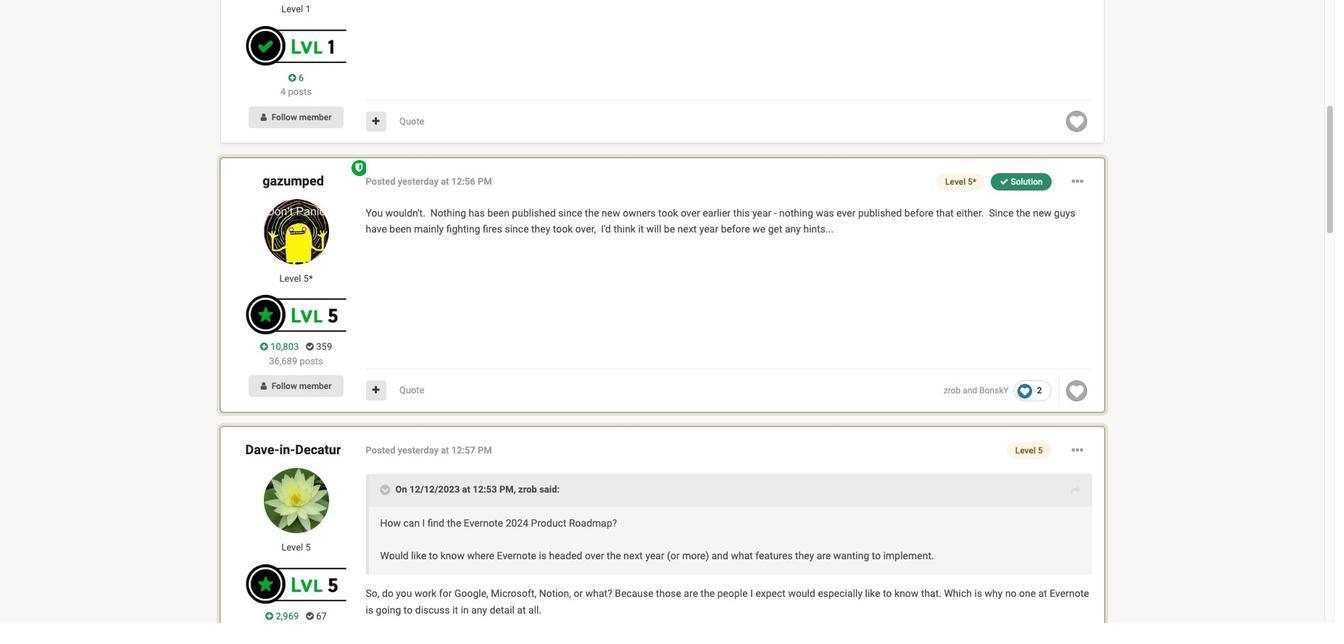 Task type: vqa. For each thing, say whether or not it's contained in the screenshot.
is to the middle
yes



Task type: describe. For each thing, give the bounding box(es) containing it.
implement.
[[884, 550, 935, 562]]

you wouldn't.  nothing has been published since the new owners took over earlier this year - nothing was ever published before that either.  since the new guys have been mainly fighting fires since they took over,  i'd think it will be next year before we get any hints...
[[366, 207, 1076, 235]]

0 horizontal spatial zrob link
[[519, 485, 537, 496]]

gazumped is a moderator image
[[350, 159, 369, 177]]

user image
[[261, 113, 267, 122]]

at for 12:56
[[441, 176, 449, 187]]

pm for gazumped
[[478, 176, 492, 187]]

more)
[[682, 550, 709, 562]]

bonsky
[[980, 386, 1009, 396]]

be
[[664, 223, 675, 235]]

because
[[615, 588, 654, 600]]

2 published from the left
[[859, 207, 902, 219]]

those
[[656, 588, 682, 600]]

features
[[756, 550, 793, 562]]

follow member for user icon
[[272, 382, 332, 392]]

1 horizontal spatial and
[[963, 386, 978, 396]]

like image
[[1067, 381, 1088, 402]]

0 vertical spatial 5
[[1038, 446, 1043, 456]]

microsoft,
[[491, 588, 537, 600]]

evernote for the
[[464, 518, 503, 530]]

6 link
[[288, 71, 304, 85]]

work
[[415, 588, 437, 600]]

to down you at the bottom of page
[[404, 605, 413, 616]]

0 vertical spatial know
[[441, 550, 465, 562]]

359 link
[[306, 342, 332, 353]]

would
[[380, 550, 409, 562]]

gazumped image
[[264, 199, 329, 264]]

detail
[[490, 605, 515, 616]]

dave-
[[245, 443, 280, 458]]

are inside so, do you work for google, microsoft, notion, or what? because those are the people i expect would especially like to know that. which is why no one at evernote is going to discuss it in any detail at all.
[[684, 588, 698, 600]]

1 horizontal spatial is
[[539, 550, 547, 562]]

the left owners
[[585, 207, 599, 219]]

4 posts
[[281, 86, 312, 97]]

you
[[396, 588, 412, 600]]

will
[[647, 223, 662, 235]]

what?
[[586, 588, 613, 600]]

0 horizontal spatial 5
[[306, 543, 311, 554]]

evernote inside so, do you work for google, microsoft, notion, or what? because those are the people i expect would especially like to know that. which is why no one at evernote is going to discuss it in any detail at all.
[[1050, 588, 1090, 600]]

dave-in-decatur link
[[245, 443, 341, 458]]

dave in decatur image
[[264, 469, 329, 534]]

how
[[380, 518, 401, 530]]

1 vertical spatial been
[[390, 223, 412, 235]]

pm for dave-in-decatur
[[478, 446, 492, 456]]

posts for 36,689 posts
[[300, 356, 323, 367]]

at for 12:57
[[441, 446, 449, 456]]

know inside so, do you work for google, microsoft, notion, or what? because those are the people i expect would especially like to know that. which is why no one at evernote is going to discuss it in any detail at all.
[[895, 588, 919, 600]]

at left 'all.'
[[517, 605, 526, 616]]

bonsky link
[[980, 386, 1009, 396]]

like image inside 2 link
[[1018, 384, 1032, 399]]

nothing
[[780, 207, 814, 219]]

1 new from the left
[[602, 207, 621, 219]]

to down implement.
[[883, 588, 892, 600]]

mainly
[[414, 223, 444, 235]]

at right one
[[1039, 588, 1048, 600]]

0 horizontal spatial and
[[712, 550, 729, 562]]

was
[[816, 207, 835, 219]]

level down gazumped image
[[279, 273, 301, 284]]

plus circle image for gazumped
[[260, 343, 268, 352]]

check image
[[1000, 177, 1009, 186]]

this
[[734, 207, 750, 219]]

share image
[[1071, 483, 1081, 500]]

fires
[[483, 223, 503, 235]]

level down the dave in decatur image
[[282, 543, 303, 554]]

12:57
[[452, 446, 476, 456]]

solution
[[1009, 177, 1043, 187]]

zrob and bonsky
[[944, 386, 1009, 396]]

at for 12:53
[[462, 485, 471, 496]]

member for user icon
[[299, 382, 332, 392]]

any inside you wouldn't.  nothing has been published since the new owners took over earlier this year - nothing was ever published before that either.  since the new guys have been mainly fighting fires since they took over,  i'd think it will be next year before we get any hints...
[[785, 223, 801, 235]]

67
[[314, 611, 327, 622]]

1 horizontal spatial zrob
[[944, 386, 961, 396]]

(or
[[667, 550, 680, 562]]

quote link for multiquote image
[[400, 385, 425, 396]]

nothing
[[431, 207, 466, 219]]

12:56
[[452, 176, 476, 187]]

12/12/2023
[[410, 485, 460, 496]]

over inside you wouldn't.  nothing has been published since the new owners took over earlier this year - nothing was ever published before that either.  since the new guys have been mainly fighting fires since they took over,  i'd think it will be next year before we get any hints...
[[681, 207, 700, 219]]

1 horizontal spatial been
[[488, 207, 510, 219]]

product
[[531, 518, 567, 530]]

1 horizontal spatial like image
[[1067, 111, 1088, 132]]

1 vertical spatial before
[[721, 223, 750, 235]]

1 follow member link from the top
[[249, 106, 343, 128]]

follow for user image
[[272, 112, 297, 122]]

posted yesterday at 12:57  pm
[[366, 446, 492, 456]]

no
[[1006, 588, 1017, 600]]

67 link
[[306, 611, 327, 622]]

posted yesterday at 12:56  pm
[[366, 176, 492, 187]]

can
[[404, 518, 420, 530]]

quote for multiquote icon
[[400, 116, 425, 127]]

0 horizontal spatial 5*
[[304, 273, 313, 284]]

359
[[314, 342, 332, 353]]

wanting
[[834, 550, 870, 562]]

said:
[[540, 485, 560, 496]]

yesterday for dave-in-decatur
[[398, 446, 439, 456]]

1 horizontal spatial zrob link
[[944, 386, 961, 396]]

going
[[376, 605, 401, 616]]

on 12/12/2023 at 12:53 pm, zrob said:
[[396, 485, 560, 496]]

to right wanting
[[872, 550, 881, 562]]

find
[[428, 518, 445, 530]]

owners
[[623, 207, 656, 219]]

0 horizontal spatial i
[[422, 518, 425, 530]]

0 vertical spatial since
[[559, 207, 583, 219]]

0 horizontal spatial over
[[585, 550, 605, 562]]

2 horizontal spatial is
[[975, 588, 983, 600]]

so,
[[366, 588, 380, 600]]

4
[[281, 86, 286, 97]]

for
[[439, 588, 452, 600]]

check circle image
[[306, 612, 314, 621]]

we
[[753, 223, 766, 235]]

10,803
[[268, 342, 299, 353]]

notion,
[[539, 588, 571, 600]]

discuss
[[415, 605, 450, 616]]

roadmap?
[[569, 518, 617, 530]]

0 horizontal spatial year
[[646, 550, 665, 562]]

where
[[467, 550, 495, 562]]

posted for dave-in-decatur
[[366, 446, 396, 456]]

36,689
[[269, 356, 297, 367]]

it inside so, do you work for google, microsoft, notion, or what? because those are the people i expect would especially like to know that. which is why no one at evernote is going to discuss it in any detail at all.
[[453, 605, 458, 616]]

0 vertical spatial are
[[817, 550, 831, 562]]

0 vertical spatial took
[[659, 207, 679, 219]]

1 vertical spatial next
[[624, 550, 643, 562]]

2 new from the left
[[1034, 207, 1052, 219]]

it inside you wouldn't.  nothing has been published since the new owners took over earlier this year - nothing was ever published before that either.  since the new guys have been mainly fighting fires since they took over,  i'd think it will be next year before we get any hints...
[[638, 223, 644, 235]]

2,969
[[274, 611, 299, 622]]

or
[[574, 588, 583, 600]]

next inside you wouldn't.  nothing has been published since the new owners took over earlier this year - nothing was ever published before that either.  since the new guys have been mainly fighting fires since they took over,  i'd think it will be next year before we get any hints...
[[678, 223, 697, 235]]

ever
[[837, 207, 856, 219]]

to down the 'find'
[[429, 550, 438, 562]]

hints...
[[804, 223, 834, 235]]

one
[[1020, 588, 1036, 600]]

2,969 link
[[265, 610, 299, 624]]

2
[[1037, 386, 1042, 396]]

fighting
[[446, 223, 480, 235]]



Task type: locate. For each thing, give the bounding box(es) containing it.
1 vertical spatial are
[[684, 588, 698, 600]]

follow right user image
[[272, 112, 297, 122]]

since left owners
[[559, 207, 583, 219]]

which
[[945, 588, 972, 600]]

quote link right multiquote image
[[400, 385, 425, 396]]

it left will
[[638, 223, 644, 235]]

the inside so, do you work for google, microsoft, notion, or what? because those are the people i expect would especially like to know that. which is why no one at evernote is going to discuss it in any detail at all.
[[701, 588, 715, 600]]

would like to know where evernote is headed over the next year (or more) and what features they are wanting to implement.
[[380, 550, 935, 562]]

and
[[963, 386, 978, 396], [712, 550, 729, 562]]

0 horizontal spatial been
[[390, 223, 412, 235]]

1 yesterday from the top
[[398, 176, 439, 187]]

2 quote from the top
[[400, 385, 425, 396]]

zrob right pm,
[[519, 485, 537, 496]]

2 yesterday from the top
[[398, 446, 439, 456]]

plus circle image left check circle image on the left bottom of the page
[[265, 612, 274, 621]]

i left expect
[[751, 588, 753, 600]]

1 vertical spatial year
[[700, 223, 719, 235]]

1 vertical spatial quote link
[[400, 385, 425, 396]]

new up i'd
[[602, 207, 621, 219]]

posts down check circle icon
[[300, 356, 323, 367]]

0 vertical spatial over
[[681, 207, 700, 219]]

posts down 6
[[288, 86, 312, 97]]

0 vertical spatial level 5*
[[946, 177, 977, 187]]

0 vertical spatial 5*
[[968, 177, 977, 187]]

like image left the 2
[[1018, 384, 1032, 399]]

pm,
[[500, 485, 516, 496]]

2 pm from the top
[[478, 446, 492, 456]]

follow member link down 4 posts
[[249, 106, 343, 128]]

know left that.
[[895, 588, 919, 600]]

so, do you work for google, microsoft, notion, or what? because those are the people i expect would especially like to know that. which is why no one at evernote is going to discuss it in any detail at all.
[[366, 588, 1090, 616]]

especially
[[818, 588, 863, 600]]

plus circle image for dave-in-decatur
[[265, 612, 274, 621]]

posts
[[288, 86, 312, 97], [300, 356, 323, 367]]

what
[[731, 550, 753, 562]]

at left 12:53
[[462, 485, 471, 496]]

1 horizontal spatial know
[[895, 588, 919, 600]]

1 vertical spatial since
[[505, 223, 529, 235]]

1 vertical spatial follow member
[[272, 382, 332, 392]]

1 horizontal spatial level 5
[[1016, 446, 1043, 456]]

it left "in"
[[453, 605, 458, 616]]

at
[[441, 176, 449, 187], [441, 446, 449, 456], [462, 485, 471, 496], [1039, 588, 1048, 600], [517, 605, 526, 616]]

0 vertical spatial before
[[905, 207, 934, 219]]

been up fires
[[488, 207, 510, 219]]

took left i'd
[[553, 223, 573, 235]]

level 5*
[[946, 177, 977, 187], [279, 273, 313, 284]]

1 vertical spatial posted
[[366, 446, 396, 456]]

over left earlier
[[681, 207, 700, 219]]

to
[[429, 550, 438, 562], [872, 550, 881, 562], [883, 588, 892, 600], [404, 605, 413, 616]]

1 horizontal spatial 5
[[1038, 446, 1043, 456]]

year down earlier
[[700, 223, 719, 235]]

5
[[1038, 446, 1043, 456], [306, 543, 311, 554]]

1 horizontal spatial i
[[751, 588, 753, 600]]

plus circle image up user icon
[[260, 343, 268, 352]]

1 horizontal spatial over
[[681, 207, 700, 219]]

is left why
[[975, 588, 983, 600]]

1 horizontal spatial are
[[817, 550, 831, 562]]

2 horizontal spatial year
[[753, 207, 772, 219]]

1 vertical spatial follow member link
[[249, 376, 343, 398]]

quote right multiquote icon
[[400, 116, 425, 127]]

took up be
[[659, 207, 679, 219]]

1 vertical spatial 5*
[[304, 273, 313, 284]]

check circle image
[[306, 343, 314, 352]]

1 vertical spatial pm
[[478, 446, 492, 456]]

1 horizontal spatial next
[[678, 223, 697, 235]]

member for user image
[[299, 112, 332, 122]]

any inside so, do you work for google, microsoft, notion, or what? because those are the people i expect would especially like to know that. which is why no one at evernote is going to discuss it in any detail at all.
[[472, 605, 487, 616]]

they
[[532, 223, 551, 235], [796, 550, 815, 562]]

posted up on at the left bottom of the page
[[366, 446, 396, 456]]

more options... image
[[1072, 443, 1084, 460]]

1 member from the top
[[299, 112, 332, 122]]

5* down gazumped image
[[304, 273, 313, 284]]

0 vertical spatial quote
[[400, 116, 425, 127]]

new left guys on the top right
[[1034, 207, 1052, 219]]

quote for multiquote image
[[400, 385, 425, 396]]

1 vertical spatial any
[[472, 605, 487, 616]]

expect
[[756, 588, 786, 600]]

been right have
[[390, 223, 412, 235]]

i inside so, do you work for google, microsoft, notion, or what? because those are the people i expect would especially like to know that. which is why no one at evernote is going to discuss it in any detail at all.
[[751, 588, 753, 600]]

that.
[[922, 588, 942, 600]]

they right fires
[[532, 223, 551, 235]]

1 horizontal spatial took
[[659, 207, 679, 219]]

think
[[614, 223, 636, 235]]

level 5* up that
[[946, 177, 977, 187]]

next right be
[[678, 223, 697, 235]]

know
[[441, 550, 465, 562], [895, 588, 919, 600]]

0 horizontal spatial like
[[411, 550, 427, 562]]

get
[[768, 223, 783, 235]]

evernote for where
[[497, 550, 537, 562]]

0 horizontal spatial next
[[624, 550, 643, 562]]

follow member link down 36,689 posts
[[249, 376, 343, 398]]

1 vertical spatial they
[[796, 550, 815, 562]]

1 quote from the top
[[400, 116, 425, 127]]

quote link for multiquote icon
[[400, 116, 425, 127]]

i right can
[[422, 518, 425, 530]]

0 horizontal spatial they
[[532, 223, 551, 235]]

0 vertical spatial follow member
[[272, 112, 332, 122]]

yesterday for gazumped
[[398, 176, 439, 187]]

member down 36,689 posts
[[299, 382, 332, 392]]

you
[[366, 207, 383, 219]]

headed
[[549, 550, 583, 562]]

2 vertical spatial year
[[646, 550, 665, 562]]

took
[[659, 207, 679, 219], [553, 223, 573, 235]]

1 vertical spatial plus circle image
[[265, 612, 274, 621]]

pm right 12:57
[[478, 446, 492, 456]]

at left 12:57
[[441, 446, 449, 456]]

0 horizontal spatial new
[[602, 207, 621, 219]]

follow right user icon
[[272, 382, 297, 392]]

1 vertical spatial member
[[299, 382, 332, 392]]

posted for gazumped
[[366, 176, 396, 187]]

0 vertical spatial quote link
[[400, 116, 425, 127]]

0 vertical spatial pm
[[478, 176, 492, 187]]

the right the 'find'
[[447, 518, 462, 530]]

plus circle image
[[288, 73, 296, 82]]

do
[[382, 588, 394, 600]]

people
[[718, 588, 748, 600]]

multiquote image
[[372, 386, 380, 395]]

0 vertical spatial posted
[[366, 176, 396, 187]]

2 quote link from the top
[[400, 385, 425, 396]]

before left that
[[905, 207, 934, 219]]

0 horizontal spatial know
[[441, 550, 465, 562]]

1 horizontal spatial new
[[1034, 207, 1052, 219]]

posted
[[366, 176, 396, 187], [366, 446, 396, 456]]

in-
[[280, 443, 295, 458]]

0 vertical spatial posts
[[288, 86, 312, 97]]

0 vertical spatial they
[[532, 223, 551, 235]]

quote
[[400, 116, 425, 127], [400, 385, 425, 396]]

next up 'because' at bottom
[[624, 550, 643, 562]]

have
[[366, 223, 387, 235]]

before
[[905, 207, 934, 219], [721, 223, 750, 235]]

5 down the dave in decatur image
[[306, 543, 311, 554]]

0 vertical spatial any
[[785, 223, 801, 235]]

1 quote link from the top
[[400, 116, 425, 127]]

follow member
[[272, 112, 332, 122], [272, 382, 332, 392]]

published right the ever
[[859, 207, 902, 219]]

1 horizontal spatial before
[[905, 207, 934, 219]]

1 published from the left
[[512, 207, 556, 219]]

any down nothing
[[785, 223, 801, 235]]

1 vertical spatial yesterday
[[398, 446, 439, 456]]

follow member link
[[249, 106, 343, 128], [249, 376, 343, 398]]

published
[[512, 207, 556, 219], [859, 207, 902, 219]]

0 vertical spatial i
[[422, 518, 425, 530]]

since right fires
[[505, 223, 529, 235]]

2 follow from the top
[[272, 382, 297, 392]]

evernote right one
[[1050, 588, 1090, 600]]

zrob link right pm,
[[519, 485, 537, 496]]

1 horizontal spatial they
[[796, 550, 815, 562]]

any
[[785, 223, 801, 235], [472, 605, 487, 616]]

since
[[559, 207, 583, 219], [505, 223, 529, 235]]

0 horizontal spatial is
[[366, 605, 374, 616]]

zrob
[[944, 386, 961, 396], [519, 485, 537, 496]]

quote right multiquote image
[[400, 385, 425, 396]]

yesterday up nothing
[[398, 176, 439, 187]]

guys
[[1055, 207, 1076, 219]]

is left headed
[[539, 550, 547, 562]]

why
[[985, 588, 1003, 600]]

0 horizontal spatial took
[[553, 223, 573, 235]]

1 vertical spatial evernote
[[497, 550, 537, 562]]

1 vertical spatial quote
[[400, 385, 425, 396]]

are right those
[[684, 588, 698, 600]]

follow for user icon
[[272, 382, 297, 392]]

before down this
[[721, 223, 750, 235]]

level up that
[[946, 177, 966, 187]]

posts for 4 posts
[[288, 86, 312, 97]]

1 vertical spatial know
[[895, 588, 919, 600]]

36,689 posts
[[269, 356, 323, 367]]

in
[[461, 605, 469, 616]]

0 vertical spatial and
[[963, 386, 978, 396]]

0 horizontal spatial like image
[[1018, 384, 1032, 399]]

0 vertical spatial follow member link
[[249, 106, 343, 128]]

1 vertical spatial level 5
[[282, 543, 311, 554]]

i
[[422, 518, 425, 530], [751, 588, 753, 600]]

1 vertical spatial zrob link
[[519, 485, 537, 496]]

the left people
[[701, 588, 715, 600]]

quote link right multiquote icon
[[400, 116, 425, 127]]

-
[[774, 207, 777, 219]]

like image
[[1067, 111, 1088, 132], [1018, 384, 1032, 399]]

2 follow member link from the top
[[249, 376, 343, 398]]

follow member down 4 posts
[[272, 112, 332, 122]]

like right would at left
[[411, 550, 427, 562]]

like right especially on the bottom
[[866, 588, 881, 600]]

pm right 12:56
[[478, 176, 492, 187]]

more options... image
[[1072, 173, 1084, 191]]

and left what
[[712, 550, 729, 562]]

zrob link left bonsky
[[944, 386, 961, 396]]

0 horizontal spatial are
[[684, 588, 698, 600]]

the down the roadmap?
[[607, 550, 621, 562]]

5* left the check icon
[[968, 177, 977, 187]]

0 vertical spatial evernote
[[464, 518, 503, 530]]

yesterday
[[398, 176, 439, 187], [398, 446, 439, 456]]

plus circle image inside 2,969 'link'
[[265, 612, 274, 621]]

1 follow member from the top
[[272, 112, 332, 122]]

2 member from the top
[[299, 382, 332, 392]]

at left 12:56
[[441, 176, 449, 187]]

1 vertical spatial i
[[751, 588, 753, 600]]

evernote down 2024
[[497, 550, 537, 562]]

level 5 down the dave in decatur image
[[282, 543, 311, 554]]

level 5* down gazumped image
[[279, 273, 313, 284]]

on
[[396, 485, 407, 496]]

like inside so, do you work for google, microsoft, notion, or what? because those are the people i expect would especially like to know that. which is why no one at evernote is going to discuss it in any detail at all.
[[866, 588, 881, 600]]

5*
[[968, 177, 977, 187], [304, 273, 313, 284]]

level left more options... image
[[1016, 446, 1036, 456]]

is
[[539, 550, 547, 562], [975, 588, 983, 600], [366, 605, 374, 616]]

1 horizontal spatial since
[[559, 207, 583, 219]]

member down 4 posts
[[299, 112, 332, 122]]

0 horizontal spatial before
[[721, 223, 750, 235]]

plus circle image
[[260, 343, 268, 352], [265, 612, 274, 621]]

are left wanting
[[817, 550, 831, 562]]

follow member for user image
[[272, 112, 332, 122]]

multiquote image
[[372, 116, 380, 126]]

zrob left bonsky
[[944, 386, 961, 396]]

level 5 left more options... image
[[1016, 446, 1043, 456]]

any right "in"
[[472, 605, 487, 616]]

since
[[989, 207, 1014, 219]]

would
[[789, 588, 816, 600]]

1 vertical spatial level 5*
[[279, 273, 313, 284]]

1 vertical spatial posts
[[300, 356, 323, 367]]

follow member down 36,689 posts
[[272, 382, 332, 392]]

1 pm from the top
[[478, 176, 492, 187]]

1 horizontal spatial any
[[785, 223, 801, 235]]

1 vertical spatial and
[[712, 550, 729, 562]]

plus circle image inside 10,803 link
[[260, 343, 268, 352]]

0 vertical spatial like
[[411, 550, 427, 562]]

gazumped link
[[263, 173, 324, 188]]

the right since on the right top
[[1017, 207, 1031, 219]]

year left -
[[753, 207, 772, 219]]

yesterday up 12/12/2023 in the left of the page
[[398, 446, 439, 456]]

evernote up where
[[464, 518, 503, 530]]

dave-in-decatur
[[245, 443, 341, 458]]

10,803 link
[[260, 340, 299, 354]]

posted up you
[[366, 176, 396, 187]]

0 vertical spatial is
[[539, 550, 547, 562]]

they right features
[[796, 550, 815, 562]]

earlier
[[703, 207, 731, 219]]

is down so,
[[366, 605, 374, 616]]

know left where
[[441, 550, 465, 562]]

2 vertical spatial is
[[366, 605, 374, 616]]

1 horizontal spatial year
[[700, 223, 719, 235]]

how can i find the evernote 2024 product roadmap?
[[380, 518, 617, 530]]

user image
[[261, 382, 267, 391]]

0 horizontal spatial it
[[453, 605, 458, 616]]

over right headed
[[585, 550, 605, 562]]

1 horizontal spatial 5*
[[968, 177, 977, 187]]

published right has
[[512, 207, 556, 219]]

i'd
[[601, 223, 611, 235]]

1 vertical spatial is
[[975, 588, 983, 600]]

level left 1
[[282, 4, 303, 15]]

0 vertical spatial level 5
[[1016, 446, 1043, 456]]

1 vertical spatial took
[[553, 223, 573, 235]]

2 posted from the top
[[366, 446, 396, 456]]

are
[[817, 550, 831, 562], [684, 588, 698, 600]]

quote link
[[400, 116, 425, 127], [400, 385, 425, 396]]

0 horizontal spatial level 5
[[282, 543, 311, 554]]

0 horizontal spatial published
[[512, 207, 556, 219]]

level 1
[[282, 4, 311, 15]]

0 vertical spatial been
[[488, 207, 510, 219]]

1 vertical spatial zrob
[[519, 485, 537, 496]]

they inside you wouldn't.  nothing has been published since the new owners took over earlier this year - nothing was ever published before that either.  since the new guys have been mainly fighting fires since they took over,  i'd think it will be next year before we get any hints...
[[532, 223, 551, 235]]

google,
[[455, 588, 489, 600]]

2 follow member from the top
[[272, 382, 332, 392]]

evernote
[[464, 518, 503, 530], [497, 550, 537, 562], [1050, 588, 1090, 600]]

year left (or
[[646, 550, 665, 562]]

pm
[[478, 176, 492, 187], [478, 446, 492, 456]]

all.
[[529, 605, 542, 616]]

2024
[[506, 518, 529, 530]]

0 vertical spatial next
[[678, 223, 697, 235]]

1 follow from the top
[[272, 112, 297, 122]]

0 vertical spatial member
[[299, 112, 332, 122]]

2 link
[[1014, 381, 1052, 402]]

0 vertical spatial year
[[753, 207, 772, 219]]

2 vertical spatial evernote
[[1050, 588, 1090, 600]]

like image up more options... icon
[[1067, 111, 1088, 132]]

5 left more options... image
[[1038, 446, 1043, 456]]

been
[[488, 207, 510, 219], [390, 223, 412, 235]]

1 horizontal spatial it
[[638, 223, 644, 235]]

6
[[296, 72, 304, 83]]

has
[[469, 207, 485, 219]]

12:53
[[473, 485, 497, 496]]

1 posted from the top
[[366, 176, 396, 187]]

decatur
[[295, 443, 341, 458]]

and left bonsky
[[963, 386, 978, 396]]



